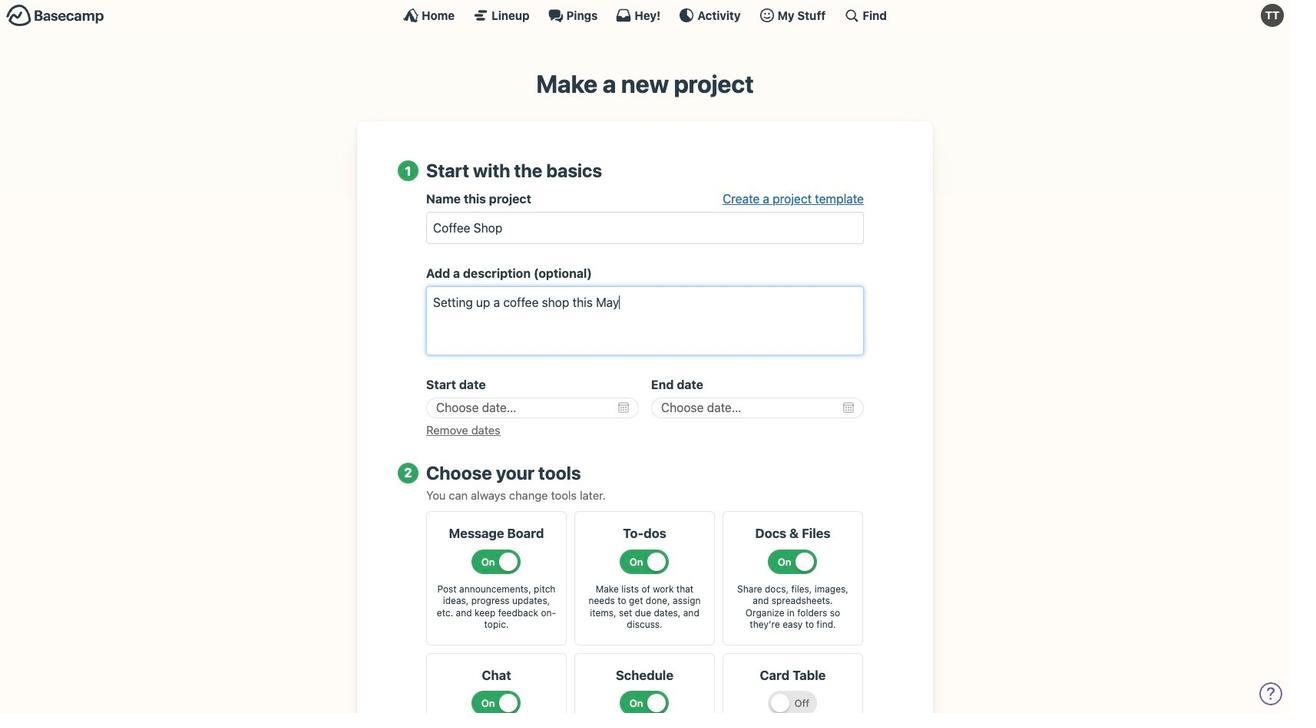 Task type: locate. For each thing, give the bounding box(es) containing it.
Choose date… field
[[426, 398, 639, 418], [651, 398, 864, 418]]

main element
[[0, 0, 1290, 30]]

1 horizontal spatial choose date… field
[[651, 398, 864, 418]]

e.g. Office Renovation text field
[[426, 212, 864, 244]]

terry turtle image
[[1261, 4, 1284, 27]]

0 horizontal spatial choose date… field
[[426, 398, 639, 418]]

1 choose date… field from the left
[[426, 398, 639, 418]]

keyboard shortcut: ⌘ + / image
[[844, 8, 860, 23]]

switch accounts image
[[6, 4, 104, 28]]



Task type: vqa. For each thing, say whether or not it's contained in the screenshot.
THE E.G. PLANS AND SCHEDULING FOR EXPANDING THE OFFICE text box
yes



Task type: describe. For each thing, give the bounding box(es) containing it.
e.g. Plans and scheduling for expanding the office text field
[[426, 287, 864, 356]]

2 choose date… field from the left
[[651, 398, 864, 418]]



